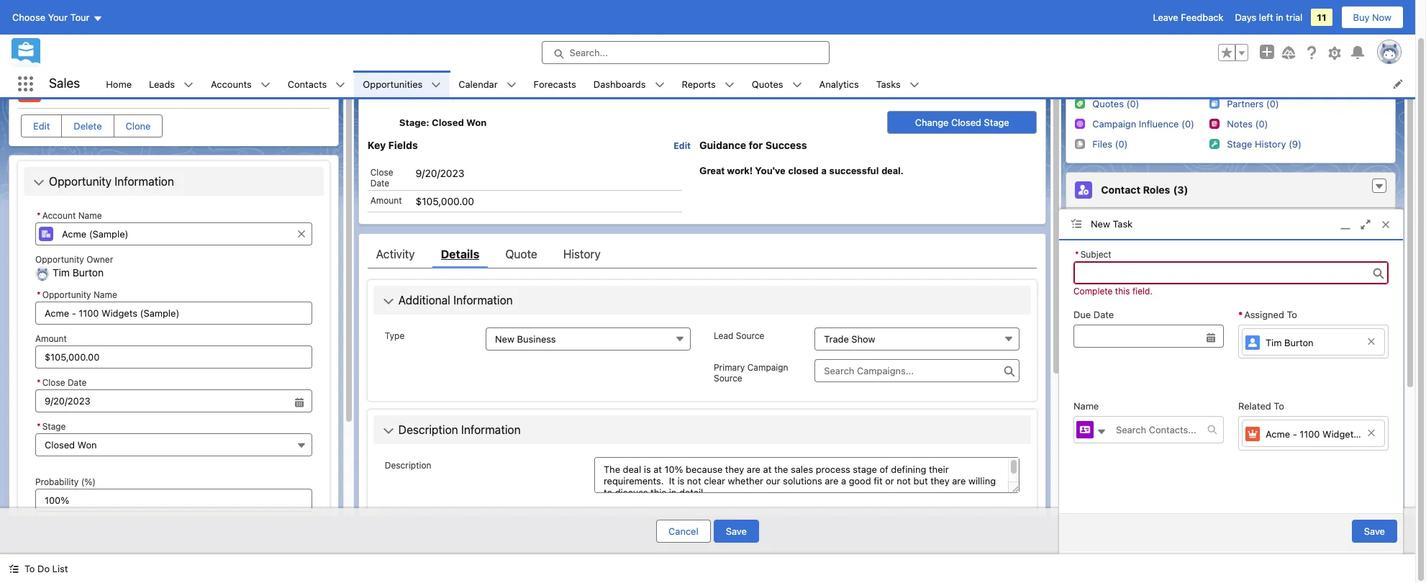 Task type: describe. For each thing, give the bounding box(es) containing it.
stage history image
[[1210, 139, 1220, 149]]

key fields
[[368, 139, 418, 151]]

campaign influence (0)
[[1093, 118, 1195, 130]]

days
[[1235, 12, 1257, 23]]

great work! you've closed a successful deal.
[[700, 165, 904, 176]]

role: for jennifer stamos (sample)
[[1076, 273, 1097, 284]]

delete
[[74, 120, 102, 132]]

campaign inside the primary campaign source
[[748, 362, 789, 373]]

partners image
[[1210, 98, 1220, 108]]

1 vertical spatial close
[[42, 377, 65, 388]]

1 vertical spatial amount
[[35, 334, 67, 344]]

opportunity image
[[18, 79, 41, 102]]

products
[[1101, 439, 1147, 451]]

accounts
[[211, 78, 252, 90]]

* close date
[[37, 377, 87, 388]]

2 vertical spatial opportunity
[[42, 290, 91, 300]]

files (0)
[[1093, 138, 1128, 150]]

notes (0)
[[1227, 118, 1269, 130]]

do
[[37, 563, 50, 574]]

closed for stage : closed won
[[432, 117, 464, 128]]

reports link
[[673, 71, 725, 97]]

contact image
[[1076, 299, 1093, 316]]

date for close date
[[371, 178, 390, 188]]

* stage closed won
[[37, 421, 97, 451]]

text default image inside to do list button
[[9, 564, 19, 574]]

work!
[[727, 165, 753, 176]]

name for * account name
[[78, 210, 102, 221]]

(sample) inside new task dialog
[[1362, 428, 1401, 440]]

to for assigned to
[[1287, 308, 1298, 320]]

new task dialog
[[1059, 209, 1404, 554]]

view all
[[1214, 356, 1248, 367]]

reports
[[682, 78, 716, 90]]

a
[[822, 165, 827, 176]]

due date
[[1074, 308, 1114, 320]]

buyer
[[1214, 273, 1239, 284]]

show
[[852, 333, 876, 345]]

* subject
[[1075, 249, 1112, 260]]

clone
[[126, 120, 151, 132]]

leave
[[1153, 12, 1179, 23]]

partners (0)
[[1227, 98, 1280, 109]]

0 horizontal spatial save
[[726, 525, 747, 537]]

closed
[[788, 165, 819, 176]]

related
[[1239, 400, 1272, 411]]

0 horizontal spatial acme
[[50, 82, 85, 97]]

text default image inside new task dialog
[[1097, 427, 1107, 437]]

Primary Campaign Source text field
[[815, 359, 1020, 382]]

contacts list item
[[279, 71, 354, 97]]

text default image inside the reports list item
[[725, 80, 735, 90]]

probability
[[35, 477, 79, 488]]

leanne tomlin (sample) link
[[1077, 217, 1189, 230]]

opportunity for opportunity owner
[[35, 254, 84, 265]]

* opportunity name
[[37, 290, 117, 300]]

Lead Source button
[[815, 327, 1020, 350]]

home link
[[97, 71, 140, 97]]

history
[[563, 247, 601, 260]]

text default image inside tasks list item
[[910, 80, 920, 90]]

group containing *
[[35, 375, 312, 413]]

in
[[1276, 12, 1284, 23]]

quotes image
[[1076, 98, 1086, 108]]

history link
[[563, 240, 601, 268]]

3 title: from the top
[[1076, 331, 1097, 343]]

acme inside new task dialog
[[1266, 428, 1291, 440]]

assigned to
[[1245, 308, 1298, 320]]

(sample) for leanne tomlin (sample)
[[1146, 217, 1189, 229]]

feedback
[[1181, 12, 1224, 23]]

calendar link
[[450, 71, 506, 97]]

economic
[[1169, 273, 1212, 284]]

campaign influence image
[[1076, 118, 1086, 129]]

president and ceo
[[1169, 284, 1251, 296]]

Stage, Closed Won button
[[35, 434, 312, 457]]

leave feedback
[[1153, 12, 1224, 23]]

accounts list item
[[202, 71, 279, 97]]

text default image inside quotes list item
[[792, 80, 802, 90]]

contacts
[[288, 78, 327, 90]]

leanne tomlin (sample)
[[1077, 217, 1189, 229]]

* for * close date
[[37, 377, 41, 388]]

trial
[[1287, 12, 1303, 23]]

Probability (%) text field
[[35, 489, 312, 512]]

complete
[[1074, 285, 1113, 296]]

contact roles (3)
[[1101, 184, 1189, 196]]

* for * subject
[[1075, 249, 1079, 260]]

closed inside button
[[951, 117, 982, 128]]

field.
[[1133, 285, 1153, 296]]

dashboards
[[594, 78, 646, 90]]

won for stage : closed won
[[466, 117, 487, 128]]

edit link
[[674, 140, 691, 151]]

burton
[[1285, 337, 1314, 348]]

additional
[[399, 293, 451, 306]]

to inside button
[[24, 563, 35, 574]]

0 horizontal spatial save button
[[714, 520, 759, 543]]

ceo
[[1232, 284, 1251, 296]]

description for description
[[385, 460, 432, 471]]

stamos
[[1117, 258, 1152, 271]]

0 vertical spatial source
[[736, 330, 765, 341]]

owner
[[87, 254, 113, 265]]

stage history (9) link
[[1227, 138, 1302, 150]]

calendar list item
[[450, 71, 525, 97]]

Acme (Sample) text field
[[35, 222, 312, 245]]

complete this field.
[[1074, 285, 1153, 296]]

account
[[42, 210, 76, 221]]

name inside new task dialog
[[1074, 400, 1099, 411]]

1 horizontal spatial amount
[[371, 195, 402, 206]]

0 horizontal spatial date
[[68, 377, 87, 388]]

new for new task
[[1091, 218, 1111, 230]]

closed for * stage closed won
[[45, 439, 75, 451]]

opportunity information button
[[27, 170, 321, 193]]

success
[[766, 139, 807, 151]]

path options list box
[[399, 76, 1037, 99]]

activity link
[[376, 240, 415, 268]]

additional information
[[399, 293, 513, 306]]

your
[[48, 12, 68, 23]]

1100 inside new task dialog
[[1300, 428, 1320, 440]]

tomlin
[[1113, 217, 1144, 229]]

assigned
[[1245, 308, 1285, 320]]

now
[[1373, 12, 1392, 23]]

howard jones (sample) link
[[1103, 300, 1214, 313]]

details tab panel
[[368, 268, 1037, 583]]

Type button
[[486, 327, 691, 350]]

forecasts link
[[525, 71, 585, 97]]

vp
[[1169, 243, 1181, 254]]

search... button
[[542, 41, 830, 64]]

howard jones (sample)
[[1103, 300, 1214, 312]]

stage down notes (0) link
[[1227, 138, 1253, 150]]

files (0) link
[[1093, 138, 1128, 150]]

(3)
[[1174, 184, 1189, 196]]

accounts link
[[202, 71, 260, 97]]

forecasts
[[534, 78, 576, 90]]

lead source
[[714, 330, 765, 341]]

partners (0) link
[[1227, 98, 1280, 110]]

leave feedback link
[[1153, 12, 1224, 23]]

fields
[[388, 139, 418, 151]]

text default image inside opportunities list item
[[431, 80, 441, 90]]

Name text field
[[1108, 417, 1208, 443]]

tour
[[70, 12, 90, 23]]

view
[[1214, 356, 1235, 367]]

text default image inside the calendar list item
[[506, 80, 517, 90]]

and
[[1213, 284, 1229, 296]]

widgets inside new task dialog
[[1323, 428, 1359, 440]]

howard
[[1103, 300, 1139, 312]]



Task type: locate. For each thing, give the bounding box(es) containing it.
1 horizontal spatial close
[[371, 167, 393, 178]]

* for * opportunity name
[[37, 290, 41, 300]]

0 vertical spatial group
[[1219, 44, 1249, 61]]

clone button
[[113, 114, 163, 137]]

0 vertical spatial opportunity
[[49, 175, 112, 188]]

0 horizontal spatial close
[[42, 377, 65, 388]]

quotes (0) link
[[1093, 98, 1140, 110]]

1 vertical spatial edit
[[674, 140, 691, 151]]

won up (%)
[[77, 439, 97, 451]]

0 horizontal spatial new
[[495, 333, 515, 345]]

vp customer support
[[1169, 243, 1264, 254]]

0 vertical spatial description
[[399, 423, 458, 436]]

* down * close date
[[37, 421, 41, 432]]

tim burton link
[[1242, 328, 1386, 355]]

group down amount text box
[[35, 375, 312, 413]]

successful
[[830, 165, 879, 176]]

9/20/2023
[[416, 167, 465, 179]]

contact roles element
[[1066, 172, 1396, 374]]

tim
[[1266, 337, 1282, 348]]

text default image inside additional information dropdown button
[[383, 296, 394, 307]]

list
[[52, 563, 68, 574]]

description information
[[399, 423, 521, 436]]

2 role: from the top
[[1076, 273, 1097, 284]]

related to
[[1239, 400, 1285, 411]]

decision
[[1169, 320, 1206, 331]]

files image
[[1076, 139, 1086, 149]]

0 vertical spatial role:
[[1076, 231, 1097, 243]]

description for description information
[[399, 423, 458, 436]]

group
[[1219, 44, 1249, 61], [35, 375, 312, 413]]

new left task
[[1091, 218, 1111, 230]]

(%)
[[81, 477, 96, 488]]

None text field
[[1074, 325, 1224, 348]]

analytics link
[[811, 71, 868, 97]]

amount up * close date
[[35, 334, 67, 344]]

campaign right primary
[[748, 362, 789, 373]]

2 vertical spatial information
[[461, 423, 521, 436]]

closed right :
[[432, 117, 464, 128]]

1 vertical spatial role:
[[1076, 273, 1097, 284]]

source down lead
[[714, 373, 743, 383]]

* inside * stage closed won
[[37, 421, 41, 432]]

to do list
[[24, 563, 68, 574]]

0 horizontal spatial acme - 1100 widgets (sample)
[[50, 82, 241, 97]]

1 vertical spatial source
[[714, 373, 743, 383]]

description inside description information dropdown button
[[399, 423, 458, 436]]

0 horizontal spatial to
[[24, 563, 35, 574]]

search...
[[570, 47, 608, 58]]

reports list item
[[673, 71, 743, 97]]

new inside 'type, new business' button
[[495, 333, 515, 345]]

save inside new task dialog
[[1365, 525, 1386, 537]]

1 vertical spatial acme
[[1266, 428, 1291, 440]]

date inside new task dialog
[[1094, 308, 1114, 320]]

1 horizontal spatial campaign
[[1093, 118, 1137, 130]]

text default image
[[184, 80, 194, 90], [260, 80, 270, 90], [506, 80, 517, 90], [725, 80, 735, 90], [792, 80, 802, 90], [910, 80, 920, 90], [33, 177, 45, 189], [1375, 182, 1385, 192], [383, 296, 394, 307], [1208, 424, 1218, 435]]

0 vertical spatial to
[[1287, 308, 1298, 320]]

0 horizontal spatial amount
[[35, 334, 67, 344]]

stage down * close date
[[42, 421, 66, 432]]

* right the maker
[[1239, 308, 1243, 320]]

* for * stage closed won
[[37, 421, 41, 432]]

1 vertical spatial to
[[1274, 400, 1285, 411]]

role: down leanne
[[1076, 231, 1097, 243]]

2 title: from the top
[[1076, 284, 1097, 296]]

probability (%)
[[35, 477, 96, 488]]

Amount text field
[[35, 346, 312, 369]]

* for * account name
[[37, 210, 41, 221]]

opportunity down "opportunity owner"
[[42, 290, 91, 300]]

- inside new task dialog
[[1293, 428, 1298, 440]]

details
[[441, 247, 480, 260]]

close up * stage closed won
[[42, 377, 65, 388]]

stage : closed won
[[399, 117, 487, 128]]

information for additional information
[[454, 293, 513, 306]]

0 vertical spatial information
[[115, 175, 174, 188]]

tasks list item
[[868, 71, 928, 97]]

source right lead
[[736, 330, 765, 341]]

tab list containing activity
[[368, 240, 1037, 268]]

0 vertical spatial widgets
[[129, 82, 181, 97]]

3 role: from the top
[[1076, 320, 1097, 331]]

1 vertical spatial name
[[94, 290, 117, 300]]

1 vertical spatial -
[[1293, 428, 1298, 440]]

stage inside button
[[984, 117, 1010, 128]]

* up * stage closed won
[[37, 377, 41, 388]]

2 vertical spatial role:
[[1076, 320, 1097, 331]]

0 vertical spatial -
[[88, 82, 94, 97]]

0 vertical spatial acme - 1100 widgets (sample)
[[50, 82, 241, 97]]

1 vertical spatial 1100
[[1300, 428, 1320, 440]]

name down "owner"
[[94, 290, 117, 300]]

acme right opportunity image
[[50, 82, 85, 97]]

1 horizontal spatial save button
[[1352, 519, 1398, 542]]

date up * stage closed won
[[68, 377, 87, 388]]

1 vertical spatial opportunity
[[35, 254, 84, 265]]

date right contact icon
[[1094, 308, 1114, 320]]

1 horizontal spatial save
[[1365, 525, 1386, 537]]

* left subject
[[1075, 249, 1079, 260]]

(sample) for howard jones (sample)
[[1172, 300, 1214, 312]]

tim burton
[[1266, 337, 1314, 348]]

delete button
[[61, 114, 114, 137]]

maker
[[1209, 320, 1236, 331]]

leads link
[[140, 71, 184, 97]]

text default image inside contacts list item
[[336, 80, 346, 90]]

1 title: from the top
[[1076, 243, 1097, 254]]

text default image inside opportunity information dropdown button
[[33, 177, 45, 189]]

2 vertical spatial name
[[1074, 400, 1099, 411]]

activity
[[376, 247, 415, 260]]

opportunities
[[363, 78, 423, 90]]

products (0)
[[1101, 439, 1165, 451]]

stage up fields
[[399, 117, 426, 128]]

None text field
[[1074, 261, 1389, 284], [35, 302, 312, 325], [35, 390, 312, 413], [1074, 261, 1389, 284], [35, 302, 312, 325], [35, 390, 312, 413]]

1 horizontal spatial won
[[466, 117, 487, 128]]

*
[[37, 210, 41, 221], [1075, 249, 1079, 260], [37, 290, 41, 300], [1239, 308, 1243, 320], [37, 377, 41, 388], [37, 421, 41, 432]]

list containing home
[[97, 71, 1416, 97]]

1 horizontal spatial group
[[1219, 44, 1249, 61]]

role: down contact icon
[[1076, 320, 1097, 331]]

title: for jennifer stamos (sample)
[[1076, 284, 1097, 296]]

0 vertical spatial new
[[1091, 218, 1111, 230]]

1 horizontal spatial 1100
[[1300, 428, 1320, 440]]

$105,000.00
[[416, 195, 474, 207]]

1 horizontal spatial new
[[1091, 218, 1111, 230]]

role: for leanne tomlin (sample)
[[1076, 231, 1097, 243]]

notes image
[[1210, 118, 1220, 129]]

0 horizontal spatial campaign
[[748, 362, 789, 373]]

information for opportunity information
[[115, 175, 174, 188]]

role: up complete on the right
[[1076, 273, 1097, 284]]

close down key
[[371, 167, 393, 178]]

(sample) for jennifer stamos (sample)
[[1155, 258, 1197, 271]]

support
[[1229, 243, 1264, 254]]

contacts link
[[279, 71, 336, 97]]

edit
[[33, 120, 50, 132], [674, 140, 691, 151]]

new inside new task dialog
[[1091, 218, 1111, 230]]

group down days
[[1219, 44, 1249, 61]]

stage
[[399, 117, 426, 128], [984, 117, 1010, 128], [1227, 138, 1253, 150], [42, 421, 66, 432]]

1 vertical spatial information
[[454, 293, 513, 306]]

roles
[[1143, 184, 1171, 196]]

quotes
[[752, 78, 783, 90]]

1 horizontal spatial acme
[[1266, 428, 1291, 440]]

2 vertical spatial date
[[68, 377, 87, 388]]

1 vertical spatial title:
[[1076, 284, 1097, 296]]

* for *
[[1239, 308, 1243, 320]]

task
[[1113, 218, 1133, 230]]

0 horizontal spatial won
[[77, 439, 97, 451]]

date for due date
[[1094, 308, 1114, 320]]

1 vertical spatial description
[[385, 460, 432, 471]]

name
[[78, 210, 102, 221], [94, 290, 117, 300], [1074, 400, 1099, 411]]

title: down due
[[1076, 331, 1097, 343]]

0 horizontal spatial closed
[[45, 439, 75, 451]]

0 vertical spatial close
[[371, 167, 393, 178]]

opportunity up * account name
[[49, 175, 112, 188]]

influencer
[[1169, 231, 1213, 243]]

list
[[97, 71, 1416, 97]]

text default image inside new task dialog
[[1208, 424, 1218, 435]]

tab list
[[368, 240, 1037, 268]]

1 horizontal spatial date
[[371, 178, 390, 188]]

quotes list item
[[743, 71, 811, 97]]

acme - 1100 widgets (sample)
[[50, 82, 241, 97], [1266, 428, 1401, 440]]

text default image inside leads list item
[[184, 80, 194, 90]]

buy now
[[1354, 12, 1392, 23]]

1 horizontal spatial edit
[[674, 140, 691, 151]]

0 horizontal spatial -
[[88, 82, 94, 97]]

1 horizontal spatial acme - 1100 widgets (sample)
[[1266, 428, 1401, 440]]

home
[[106, 78, 132, 90]]

change
[[915, 117, 949, 128]]

0 horizontal spatial 1100
[[97, 82, 126, 97]]

* left 'account'
[[37, 210, 41, 221]]

information
[[115, 175, 174, 188], [454, 293, 513, 306], [461, 423, 521, 436]]

key
[[368, 139, 386, 151]]

1 horizontal spatial to
[[1274, 400, 1285, 411]]

dashboards list item
[[585, 71, 673, 97]]

Description text field
[[595, 457, 1020, 493]]

0 vertical spatial acme
[[50, 82, 85, 97]]

0 vertical spatial name
[[78, 210, 102, 221]]

information for description information
[[461, 423, 521, 436]]

text default image inside dashboards list item
[[655, 80, 665, 90]]

1 vertical spatial acme - 1100 widgets (sample)
[[1266, 428, 1401, 440]]

won inside * stage closed won
[[77, 439, 97, 451]]

business
[[517, 333, 556, 345]]

0 vertical spatial date
[[371, 178, 390, 188]]

1 vertical spatial date
[[1094, 308, 1114, 320]]

date down key
[[371, 178, 390, 188]]

opportunity for opportunity information
[[49, 175, 112, 188]]

1 vertical spatial new
[[495, 333, 515, 345]]

2 horizontal spatial closed
[[951, 117, 982, 128]]

new left business
[[495, 333, 515, 345]]

primary
[[1222, 304, 1260, 313]]

* down "opportunity owner"
[[37, 290, 41, 300]]

0 vertical spatial won
[[466, 117, 487, 128]]

1 horizontal spatial widgets
[[1323, 428, 1359, 440]]

change closed stage button
[[888, 111, 1037, 134]]

opportunity inside dropdown button
[[49, 175, 112, 188]]

edit left the guidance
[[674, 140, 691, 151]]

campaign influence (0) link
[[1093, 118, 1195, 130]]

1 role: from the top
[[1076, 231, 1097, 243]]

opportunity up * opportunity name
[[35, 254, 84, 265]]

leads list item
[[140, 71, 202, 97]]

trade show
[[824, 333, 876, 345]]

0 vertical spatial title:
[[1076, 243, 1097, 254]]

* account name
[[37, 210, 102, 221]]

guidance
[[700, 139, 746, 151]]

to right related
[[1274, 400, 1285, 411]]

1 vertical spatial group
[[35, 375, 312, 413]]

acme
[[50, 82, 85, 97], [1266, 428, 1291, 440]]

save button inside new task dialog
[[1352, 519, 1398, 542]]

0 vertical spatial campaign
[[1093, 118, 1137, 130]]

closed inside * stage closed won
[[45, 439, 75, 451]]

1 vertical spatial campaign
[[748, 362, 789, 373]]

new
[[1091, 218, 1111, 230], [495, 333, 515, 345]]

contacts image
[[1077, 421, 1094, 438]]

closed up probability
[[45, 439, 75, 451]]

0 horizontal spatial edit
[[33, 120, 50, 132]]

text default image inside accounts list item
[[260, 80, 270, 90]]

0 vertical spatial 1100
[[97, 82, 126, 97]]

opportunities list item
[[354, 71, 450, 97]]

acme - 1100 widgets (sample) inside new task dialog
[[1266, 428, 1401, 440]]

leads
[[149, 78, 175, 90]]

campaign down the quotes (0) link
[[1093, 118, 1137, 130]]

0 vertical spatial edit
[[33, 120, 50, 132]]

2 horizontal spatial to
[[1287, 308, 1298, 320]]

quotes (0)
[[1093, 98, 1140, 109]]

stage right change
[[984, 117, 1010, 128]]

this
[[1116, 285, 1130, 296]]

0 vertical spatial amount
[[371, 195, 402, 206]]

name up contacts image
[[1074, 400, 1099, 411]]

great
[[700, 165, 725, 176]]

name right 'account'
[[78, 210, 102, 221]]

edit button
[[21, 114, 62, 137]]

close date
[[371, 167, 393, 188]]

name for * opportunity name
[[94, 290, 117, 300]]

stage inside * stage closed won
[[42, 421, 66, 432]]

information inside dropdown button
[[461, 423, 521, 436]]

1 horizontal spatial closed
[[432, 117, 464, 128]]

title: up 'jennifer'
[[1076, 243, 1097, 254]]

won for * stage closed won
[[77, 439, 97, 451]]

0 horizontal spatial widgets
[[129, 82, 181, 97]]

to left do
[[24, 563, 35, 574]]

0 horizontal spatial group
[[35, 375, 312, 413]]

closed right change
[[951, 117, 982, 128]]

1 horizontal spatial -
[[1293, 428, 1298, 440]]

new for new business
[[495, 333, 515, 345]]

stage history (9)
[[1227, 138, 1302, 150]]

acme down related to
[[1266, 428, 1291, 440]]

1 vertical spatial won
[[77, 439, 97, 451]]

to for related to
[[1274, 400, 1285, 411]]

opportunity owner
[[35, 254, 113, 265]]

save
[[1365, 525, 1386, 537], [726, 525, 747, 537]]

subject
[[1081, 249, 1112, 260]]

2 vertical spatial title:
[[1076, 331, 1097, 343]]

1 vertical spatial widgets
[[1323, 428, 1359, 440]]

edit inside button
[[33, 120, 50, 132]]

lead
[[714, 330, 734, 341]]

left
[[1259, 12, 1274, 23]]

to right assigned
[[1287, 308, 1298, 320]]

sales
[[49, 76, 80, 91]]

2 vertical spatial to
[[24, 563, 35, 574]]

11
[[1317, 12, 1327, 23]]

buy
[[1354, 12, 1370, 23]]

2 horizontal spatial date
[[1094, 308, 1114, 320]]

title: for leanne tomlin (sample)
[[1076, 243, 1097, 254]]

title: up contact icon
[[1076, 284, 1097, 296]]

edit down opportunity image
[[33, 120, 50, 132]]

1100
[[97, 82, 126, 97], [1300, 428, 1320, 440]]

amount down close date
[[371, 195, 402, 206]]

title:
[[1076, 243, 1097, 254], [1076, 284, 1097, 296], [1076, 331, 1097, 343]]

date inside close date
[[371, 178, 390, 188]]

source inside the primary campaign source
[[714, 373, 743, 383]]

all
[[1238, 356, 1248, 367]]

jennifer stamos (sample)
[[1077, 258, 1197, 271]]

text default image
[[336, 80, 346, 90], [431, 80, 441, 90], [655, 80, 665, 90], [1097, 427, 1107, 437], [1375, 436, 1385, 446], [9, 564, 19, 574]]

won down 'calendar'
[[466, 117, 487, 128]]

influence (0)
[[1139, 118, 1195, 130]]



Task type: vqa. For each thing, say whether or not it's contained in the screenshot.
seconds
no



